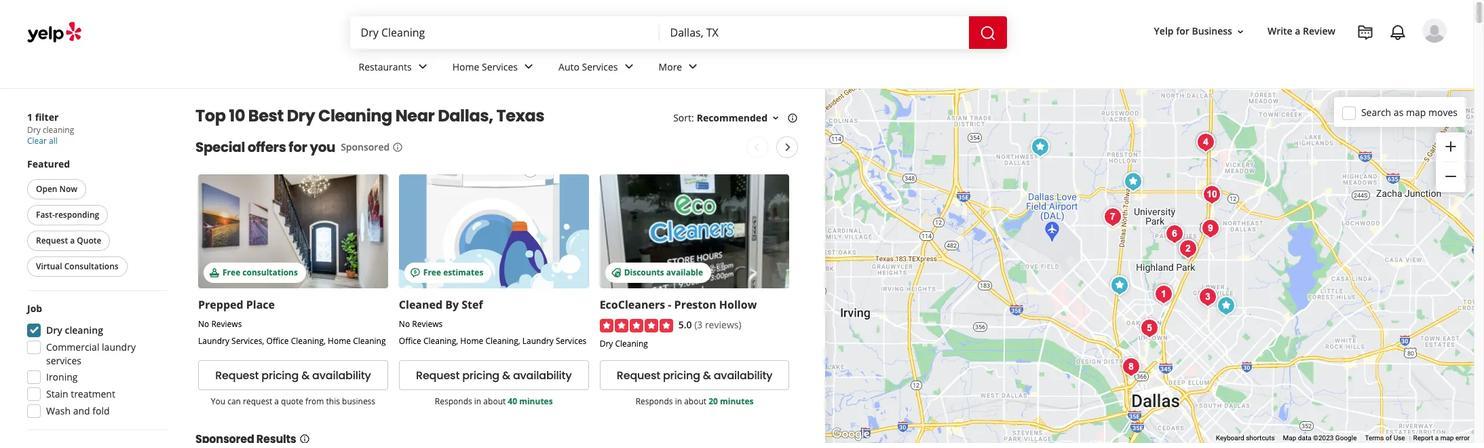 Task type: locate. For each thing, give the bounding box(es) containing it.
1 vertical spatial cleaning
[[65, 324, 103, 337]]

reviews inside cleaned by stef no reviews office cleaning, home cleaning, laundry services
[[412, 318, 443, 330]]

2 free from the left
[[423, 267, 441, 278]]

wash
[[46, 405, 71, 417]]

1 request pricing & availability button from the left
[[198, 361, 388, 391]]

ecocleaners - preston hollow link
[[600, 297, 757, 312]]

0 vertical spatial group
[[1436, 132, 1466, 192]]

cleaning up business
[[353, 335, 386, 347]]

1 & from the left
[[301, 368, 310, 383]]

home inside cleaned by stef no reviews office cleaning, home cleaning, laundry services
[[460, 335, 484, 347]]

job
[[27, 302, 42, 315]]

20
[[709, 396, 718, 408]]

request up can
[[215, 368, 259, 383]]

2 horizontal spatial availability
[[714, 368, 773, 383]]

0 horizontal spatial responds
[[435, 396, 472, 408]]

use
[[1394, 434, 1406, 442]]

no inside the "prepped place no reviews laundry services, office cleaning, home cleaning"
[[198, 318, 209, 330]]

0 horizontal spatial laundry
[[198, 335, 229, 347]]

no down prepped
[[198, 318, 209, 330]]

1 horizontal spatial minutes
[[720, 396, 754, 408]]

1 horizontal spatial office
[[399, 335, 421, 347]]

24 chevron down v2 image for more
[[685, 59, 701, 75]]

responds in about 20 minutes
[[636, 396, 754, 408]]

1 vertical spatial 16 chevron down v2 image
[[770, 113, 781, 123]]

responds
[[435, 396, 472, 408], [636, 396, 673, 408]]

1 horizontal spatial for
[[1176, 25, 1190, 38]]

1 in from the left
[[474, 396, 481, 408]]

0 horizontal spatial request pricing & availability
[[215, 368, 371, 383]]

16 discount available v2 image
[[611, 267, 622, 278]]

-
[[668, 297, 672, 312]]

1 horizontal spatial pricing
[[462, 368, 500, 383]]

1 horizontal spatial none field
[[670, 25, 958, 40]]

2 about from the left
[[684, 396, 707, 408]]

1 horizontal spatial 16 chevron down v2 image
[[1235, 26, 1246, 37]]

prepped place no reviews laundry services, office cleaning, home cleaning
[[198, 297, 386, 347]]

place
[[246, 297, 275, 312]]

pricing up responds in about 20 minutes
[[663, 368, 700, 383]]

1 about from the left
[[484, 396, 506, 408]]

1 horizontal spatial availability
[[513, 368, 572, 383]]

2 reviews from the left
[[412, 318, 443, 330]]

discounts
[[624, 267, 664, 278]]

2 availability from the left
[[513, 368, 572, 383]]

office inside cleaned by stef no reviews office cleaning, home cleaning, laundry services
[[399, 335, 421, 347]]

report
[[1414, 434, 1434, 442]]

virtual consultations button
[[27, 257, 127, 277]]

1 horizontal spatial request pricing & availability button
[[399, 361, 589, 391]]

top
[[195, 105, 226, 127]]

request down dry cleaning
[[617, 368, 660, 383]]

0 horizontal spatial free
[[223, 267, 240, 278]]

free right 16 free estimates v2 icon
[[423, 267, 441, 278]]

0 vertical spatial cleaning
[[43, 124, 74, 136]]

in
[[474, 396, 481, 408], [675, 396, 682, 408]]

home
[[453, 60, 480, 73], [328, 335, 351, 347], [460, 335, 484, 347]]

16 info v2 image up next icon
[[787, 113, 798, 123]]

moves
[[1429, 106, 1458, 118]]

treatment
[[71, 388, 115, 400]]

no down cleaned
[[399, 318, 410, 330]]

1 horizontal spatial laundry
[[523, 335, 554, 347]]

5 star rating image
[[600, 319, 673, 333]]

a inside request a quote button
[[70, 235, 75, 246]]

1 no from the left
[[198, 318, 209, 330]]

about left 40
[[484, 396, 506, 408]]

2 horizontal spatial request pricing & availability button
[[600, 361, 790, 391]]

1 horizontal spatial responds
[[636, 396, 673, 408]]

office right services,
[[266, 335, 289, 347]]

1 horizontal spatial group
[[1436, 132, 1466, 192]]

free right 16 free consultations v2 icon
[[223, 267, 240, 278]]

map left error
[[1441, 434, 1454, 442]]

responds left 20
[[636, 396, 673, 408]]

stain treatment
[[46, 388, 115, 400]]

3 & from the left
[[703, 368, 711, 383]]

2 in from the left
[[675, 396, 682, 408]]

0 horizontal spatial &
[[301, 368, 310, 383]]

responds left 40
[[435, 396, 472, 408]]

16 chevron down v2 image up next icon
[[770, 113, 781, 123]]

home up this
[[328, 335, 351, 347]]

services for home services
[[482, 60, 518, 73]]

10
[[229, 105, 245, 127]]

pricing for place
[[262, 368, 299, 383]]

1 horizontal spatial no
[[399, 318, 410, 330]]

cleaning, up responds in about 40 minutes
[[486, 335, 520, 347]]

cleaning, right services,
[[291, 335, 326, 347]]

laundry inside the "prepped place no reviews laundry services, office cleaning, home cleaning"
[[198, 335, 229, 347]]

request pricing & availability up responds in about 40 minutes
[[416, 368, 572, 383]]

request for ecocleaners - preston hollow
[[617, 368, 660, 383]]

business
[[1192, 25, 1233, 38]]

16 chevron down v2 image right the business
[[1235, 26, 1246, 37]]

24 chevron down v2 image inside home services link
[[521, 59, 537, 75]]

1 24 chevron down v2 image from the left
[[415, 59, 431, 75]]

1 horizontal spatial 24 chevron down v2 image
[[685, 59, 701, 75]]

5.0
[[679, 318, 692, 331]]

for
[[1176, 25, 1190, 38], [289, 138, 307, 157]]

write
[[1268, 25, 1293, 38]]

16 chevron down v2 image inside yelp for business button
[[1235, 26, 1246, 37]]

home services
[[453, 60, 518, 73]]

dry
[[287, 105, 315, 127], [27, 124, 41, 136], [46, 324, 62, 337], [600, 338, 613, 350]]

notifications image
[[1390, 24, 1406, 41]]

terms of use
[[1365, 434, 1406, 442]]

3 request pricing & availability button from the left
[[600, 361, 790, 391]]

avon cleaners image
[[1161, 221, 1189, 248]]

cleaning, down cleaned by stef "link"
[[424, 335, 458, 347]]

more
[[659, 60, 682, 73]]

24 chevron down v2 image right auto services
[[621, 59, 637, 75]]

minutes right 20
[[720, 396, 754, 408]]

us cleaners image down dry clean supercenter icon
[[1197, 215, 1225, 242]]

office inside the "prepped place no reviews laundry services, office cleaning, home cleaning"
[[266, 335, 289, 347]]

home down stef
[[460, 335, 484, 347]]

0 horizontal spatial group
[[23, 302, 168, 422]]

2 horizontal spatial cleaning,
[[486, 335, 520, 347]]

cleaning up commercial
[[65, 324, 103, 337]]

0 horizontal spatial minutes
[[519, 396, 553, 408]]

request pricing & availability button for place
[[198, 361, 388, 391]]

1 pricing from the left
[[262, 368, 299, 383]]

0 horizontal spatial request pricing & availability button
[[198, 361, 388, 391]]

a for request
[[70, 235, 75, 246]]

2 no from the left
[[399, 318, 410, 330]]

1 none field from the left
[[361, 25, 649, 40]]

0 vertical spatial map
[[1406, 106, 1426, 118]]

2 & from the left
[[502, 368, 510, 383]]

24 chevron down v2 image right restaurants
[[415, 59, 431, 75]]

16 free consultations v2 image
[[209, 267, 220, 278]]

yelp for business button
[[1149, 19, 1252, 44]]

2 24 chevron down v2 image from the left
[[685, 59, 701, 75]]

minutes right 40
[[519, 396, 553, 408]]

free estimates
[[423, 267, 484, 278]]

1 cleaning, from the left
[[291, 335, 326, 347]]

home inside the "prepped place no reviews laundry services, office cleaning, home cleaning"
[[328, 335, 351, 347]]

0 vertical spatial for
[[1176, 25, 1190, 38]]

1 horizontal spatial in
[[675, 396, 682, 408]]

0 vertical spatial 16 chevron down v2 image
[[1235, 26, 1246, 37]]

16 info v2 image down from
[[299, 434, 310, 443]]

1 horizontal spatial 24 chevron down v2 image
[[621, 59, 637, 75]]

request pricing & availability button up responds in about 40 minutes
[[399, 361, 589, 391]]

office down cleaned
[[399, 335, 421, 347]]

request pricing & availability for place
[[215, 368, 371, 383]]

3 cleaning, from the left
[[486, 335, 520, 347]]

24 chevron down v2 image inside restaurants link
[[415, 59, 431, 75]]

availability up 40
[[513, 368, 572, 383]]

1 24 chevron down v2 image from the left
[[521, 59, 537, 75]]

& for place
[[301, 368, 310, 383]]

services right auto
[[582, 60, 618, 73]]

pricing up quote
[[262, 368, 299, 383]]

cleaned by stef link
[[399, 297, 483, 312]]

1 free from the left
[[223, 267, 240, 278]]

keyboard shortcuts
[[1216, 434, 1275, 442]]

dry clean supercenter image
[[1199, 181, 1226, 208]]

ecocleaners - preston hollow image
[[1193, 129, 1220, 156]]

free for cleaned
[[423, 267, 441, 278]]

services left dry cleaning
[[556, 335, 587, 347]]

j's tailor & cleaners image
[[1118, 354, 1145, 381]]

request pricing & availability up responds in about 20 minutes
[[617, 368, 773, 383]]

2 minutes from the left
[[720, 396, 754, 408]]

sort:
[[673, 111, 694, 124]]

responding
[[55, 209, 99, 221]]

0 horizontal spatial 24 chevron down v2 image
[[415, 59, 431, 75]]

3 request pricing & availability from the left
[[617, 368, 773, 383]]

for left you
[[289, 138, 307, 157]]

about left 20
[[684, 396, 707, 408]]

preston
[[674, 297, 717, 312]]

google
[[1336, 434, 1357, 442]]

availability for by
[[513, 368, 572, 383]]

24 chevron down v2 image for auto services
[[621, 59, 637, 75]]

dry up commercial
[[46, 324, 62, 337]]

0 horizontal spatial about
[[484, 396, 506, 408]]

cleaning
[[318, 105, 392, 127], [353, 335, 386, 347], [615, 338, 648, 350]]

2 request pricing & availability button from the left
[[399, 361, 589, 391]]

cleaning up sponsored
[[318, 105, 392, 127]]

finto bridal cleaners image
[[1027, 134, 1054, 161]]

24 chevron down v2 image
[[521, 59, 537, 75], [621, 59, 637, 75]]

services
[[482, 60, 518, 73], [582, 60, 618, 73], [556, 335, 587, 347]]

map right as
[[1406, 106, 1426, 118]]

24 chevron down v2 image for home services
[[521, 59, 537, 75]]

16 info v2 image
[[392, 142, 403, 153]]

1 horizontal spatial free
[[423, 267, 441, 278]]

request up virtual
[[36, 235, 68, 246]]

1 horizontal spatial request pricing & availability
[[416, 368, 572, 383]]

1 vertical spatial for
[[289, 138, 307, 157]]

0 horizontal spatial map
[[1406, 106, 1426, 118]]

0 horizontal spatial cleaning,
[[291, 335, 326, 347]]

a inside write a review link
[[1295, 25, 1301, 38]]

us cleaners image right dry clean super center icon
[[1195, 284, 1222, 311]]

0 horizontal spatial availability
[[312, 368, 371, 383]]

request pricing & availability up you can request a quote from this business
[[215, 368, 371, 383]]

responds for cleaned by stef
[[435, 396, 472, 408]]

1 horizontal spatial 16 info v2 image
[[787, 113, 798, 123]]

for right yelp
[[1176, 25, 1190, 38]]

&
[[301, 368, 310, 383], [502, 368, 510, 383], [703, 368, 711, 383]]

next image
[[780, 139, 796, 155]]

ecocleaners
[[600, 297, 665, 312]]

16 chevron down v2 image inside recommended dropdown button
[[770, 113, 781, 123]]

restaurants link
[[348, 49, 442, 88]]

1 vertical spatial map
[[1441, 434, 1454, 442]]

map for error
[[1441, 434, 1454, 442]]

home inside business categories element
[[453, 60, 480, 73]]

1 vertical spatial group
[[23, 302, 168, 422]]

of
[[1386, 434, 1392, 442]]

1 minutes from the left
[[519, 396, 553, 408]]

by
[[445, 297, 459, 312]]

reviews inside the "prepped place no reviews laundry services, office cleaning, home cleaning"
[[211, 318, 242, 330]]

2 horizontal spatial &
[[703, 368, 711, 383]]

1 availability from the left
[[312, 368, 371, 383]]

request for cleaned by stef
[[416, 368, 460, 383]]

2 laundry from the left
[[523, 335, 554, 347]]

2 request pricing & availability from the left
[[416, 368, 572, 383]]

request up responds in about 40 minutes
[[416, 368, 460, 383]]

1 laundry from the left
[[198, 335, 229, 347]]

dry clean super center image
[[1151, 281, 1178, 308]]

request pricing & availability button for by
[[399, 361, 589, 391]]

reviews down prepped
[[211, 318, 242, 330]]

ecocleaners - preston hollow
[[600, 297, 757, 312]]

2 responds from the left
[[636, 396, 673, 408]]

auto services
[[559, 60, 618, 73]]

services down find text field on the top
[[482, 60, 518, 73]]

& up 40
[[502, 368, 510, 383]]

availability up this
[[312, 368, 371, 383]]

availability up 20
[[714, 368, 773, 383]]

2 24 chevron down v2 image from the left
[[621, 59, 637, 75]]

1 reviews from the left
[[211, 318, 242, 330]]

yelp
[[1154, 25, 1174, 38]]

a
[[1295, 25, 1301, 38], [70, 235, 75, 246], [274, 396, 279, 408], [1435, 434, 1439, 442]]

a for write
[[1295, 25, 1301, 38]]

& up from
[[301, 368, 310, 383]]

None search field
[[350, 16, 1010, 49]]

minutes for ecocleaners - preston hollow
[[720, 396, 754, 408]]

0 horizontal spatial 16 chevron down v2 image
[[770, 113, 781, 123]]

1 horizontal spatial map
[[1441, 434, 1454, 442]]

request pricing & availability button up you can request a quote from this business
[[198, 361, 388, 391]]

2 horizontal spatial request pricing & availability
[[617, 368, 773, 383]]

24 chevron down v2 image inside 'more' link
[[685, 59, 701, 75]]

1 office from the left
[[266, 335, 289, 347]]

stef
[[462, 297, 483, 312]]

cleaning down filter at the left of page
[[43, 124, 74, 136]]

1 horizontal spatial cleaning,
[[424, 335, 458, 347]]

you
[[211, 396, 225, 408]]

1 vertical spatial 16 info v2 image
[[299, 434, 310, 443]]

1 request pricing & availability from the left
[[215, 368, 371, 383]]

1 responds from the left
[[435, 396, 472, 408]]

None field
[[361, 25, 649, 40], [670, 25, 958, 40]]

about for cleaned by stef
[[484, 396, 506, 408]]

2 office from the left
[[399, 335, 421, 347]]

about for ecocleaners - preston hollow
[[684, 396, 707, 408]]

laundry
[[198, 335, 229, 347], [523, 335, 554, 347]]

0 horizontal spatial none field
[[361, 25, 649, 40]]

prepped place link
[[198, 297, 275, 312]]

0 horizontal spatial office
[[266, 335, 289, 347]]

16 info v2 image
[[787, 113, 798, 123], [299, 434, 310, 443]]

0 vertical spatial 16 info v2 image
[[787, 113, 798, 123]]

2 horizontal spatial pricing
[[663, 368, 700, 383]]

0 horizontal spatial 24 chevron down v2 image
[[521, 59, 537, 75]]

3 pricing from the left
[[663, 368, 700, 383]]

pricing up responds in about 40 minutes
[[462, 368, 500, 383]]

16 free estimates v2 image
[[410, 267, 421, 278]]

dry down the 1
[[27, 124, 41, 136]]

request pricing & availability
[[215, 368, 371, 383], [416, 368, 572, 383], [617, 368, 773, 383]]

group
[[1436, 132, 1466, 192], [23, 302, 168, 422]]

pricing
[[262, 368, 299, 383], [462, 368, 500, 383], [663, 368, 700, 383]]

request pricing & availability button
[[198, 361, 388, 391], [399, 361, 589, 391], [600, 361, 790, 391]]

in left 20
[[675, 396, 682, 408]]

0 horizontal spatial reviews
[[211, 318, 242, 330]]

1 horizontal spatial about
[[684, 396, 707, 408]]

0 horizontal spatial no
[[198, 318, 209, 330]]

request pricing & availability button up responds in about 20 minutes
[[600, 361, 790, 391]]

24 chevron down v2 image
[[415, 59, 431, 75], [685, 59, 701, 75]]

24 chevron down v2 image left auto
[[521, 59, 537, 75]]

1 horizontal spatial &
[[502, 368, 510, 383]]

16 chevron down v2 image
[[1235, 26, 1246, 37], [770, 113, 781, 123]]

0 horizontal spatial for
[[289, 138, 307, 157]]

0 horizontal spatial in
[[474, 396, 481, 408]]

home up dallas,
[[453, 60, 480, 73]]

cleaning,
[[291, 335, 326, 347], [424, 335, 458, 347], [486, 335, 520, 347]]

in left 40
[[474, 396, 481, 408]]

reviews down cleaned
[[412, 318, 443, 330]]

©2023
[[1314, 434, 1334, 442]]

2 pricing from the left
[[462, 368, 500, 383]]

us cleaners image
[[1197, 215, 1225, 242], [1195, 284, 1222, 311]]

2 none field from the left
[[670, 25, 958, 40]]

home services link
[[442, 49, 548, 88]]

free inside 'link'
[[423, 267, 441, 278]]

24 chevron down v2 image right more
[[685, 59, 701, 75]]

24 chevron down v2 image inside auto services link
[[621, 59, 637, 75]]

auto services link
[[548, 49, 648, 88]]

discounts available
[[624, 267, 703, 278]]

services for auto services
[[582, 60, 618, 73]]

free consultations
[[223, 267, 298, 278]]

1 horizontal spatial reviews
[[412, 318, 443, 330]]

& up 20
[[703, 368, 711, 383]]

0 horizontal spatial pricing
[[262, 368, 299, 383]]



Task type: describe. For each thing, give the bounding box(es) containing it.
open now
[[36, 183, 77, 195]]

quote
[[77, 235, 101, 246]]

wash and fold
[[46, 405, 110, 417]]

and
[[73, 405, 90, 417]]

in for cleaned by stef
[[474, 396, 481, 408]]

previous image
[[749, 139, 765, 155]]

red carpet tailor image
[[1213, 293, 1240, 320]]

you can request a quote from this business
[[211, 396, 375, 408]]

minutes for cleaned by stef
[[519, 396, 553, 408]]

filter
[[35, 111, 59, 124]]

business categories element
[[348, 49, 1447, 88]]

cleaning inside the "prepped place no reviews laundry services, office cleaning, home cleaning"
[[353, 335, 386, 347]]

services inside cleaned by stef no reviews office cleaning, home cleaning, laundry services
[[556, 335, 587, 347]]

clear all link
[[27, 135, 58, 147]]

data
[[1298, 434, 1312, 442]]

keyboard
[[1216, 434, 1245, 442]]

special offers for you
[[195, 138, 335, 157]]

commercial
[[46, 341, 99, 354]]

Near text field
[[670, 25, 958, 40]]

in for ecocleaners - preston hollow
[[675, 396, 682, 408]]

5.0 (3 reviews)
[[679, 318, 742, 331]]

offers
[[248, 138, 286, 157]]

dry clean super center image
[[1151, 281, 1178, 308]]

dry right best
[[287, 105, 315, 127]]

best
[[248, 105, 284, 127]]

(3
[[695, 318, 703, 331]]

request a quote
[[36, 235, 101, 246]]

business
[[342, 396, 375, 408]]

cleaning down 5 star rating image
[[615, 338, 648, 350]]

cleaning inside 1 filter dry cleaning clear all
[[43, 124, 74, 136]]

free for prepped
[[223, 267, 240, 278]]

for inside yelp for business button
[[1176, 25, 1190, 38]]

recommended button
[[697, 111, 781, 124]]

Find text field
[[361, 25, 649, 40]]

fast-responding button
[[27, 205, 108, 225]]

dry cleaning
[[46, 324, 103, 337]]

red carpet tailor - preston center image
[[1120, 168, 1147, 195]]

group containing job
[[23, 302, 168, 422]]

free consultations link
[[198, 174, 388, 288]]

dry down 5 star rating image
[[600, 338, 613, 350]]

projects image
[[1358, 24, 1374, 41]]

sponsored
[[341, 141, 390, 153]]

16 chevron down v2 image for yelp for business
[[1235, 26, 1246, 37]]

request
[[243, 396, 272, 408]]

0 horizontal spatial 16 info v2 image
[[299, 434, 310, 443]]

you
[[310, 138, 335, 157]]

request a quote button
[[27, 231, 110, 251]]

mckinney ave cleaners image
[[1136, 315, 1163, 342]]

pricing for by
[[462, 368, 500, 383]]

map for moves
[[1406, 106, 1426, 118]]

laundry
[[102, 341, 136, 354]]

fast-responding
[[36, 209, 99, 221]]

none field near
[[670, 25, 958, 40]]

this
[[326, 396, 340, 408]]

search as map moves
[[1362, 106, 1458, 118]]

restaurants
[[359, 60, 412, 73]]

0 vertical spatial us cleaners image
[[1197, 215, 1225, 242]]

terms of use link
[[1365, 434, 1406, 442]]

write a review
[[1268, 25, 1336, 38]]

ecocleaners - preston hollow image
[[1193, 129, 1220, 156]]

cleaning, inside the "prepped place no reviews laundry services, office cleaning, home cleaning"
[[291, 335, 326, 347]]

zoom out image
[[1443, 168, 1459, 185]]

availability for place
[[312, 368, 371, 383]]

request inside button
[[36, 235, 68, 246]]

a for report
[[1435, 434, 1439, 442]]

top 10 best dry cleaning near dallas, texas
[[195, 105, 545, 127]]

recommended
[[697, 111, 768, 124]]

24 chevron down v2 image for restaurants
[[415, 59, 431, 75]]

the fitting room image
[[1106, 272, 1134, 299]]

swiss the greener dry cleaners image
[[1175, 236, 1202, 263]]

ironing
[[46, 371, 78, 384]]

40
[[508, 396, 517, 408]]

special
[[195, 138, 245, 157]]

select cleaners image
[[1100, 204, 1127, 231]]

brad k. image
[[1423, 18, 1447, 43]]

prepped
[[198, 297, 243, 312]]

search image
[[980, 25, 996, 41]]

request pricing & availability for by
[[416, 368, 572, 383]]

cleaned
[[399, 297, 443, 312]]

featured group
[[24, 157, 168, 280]]

all
[[49, 135, 58, 147]]

map region
[[693, 72, 1485, 443]]

zoom in image
[[1443, 138, 1459, 155]]

reviews)
[[705, 318, 742, 331]]

dry inside 1 filter dry cleaning clear all
[[27, 124, 41, 136]]

virtual consultations
[[36, 261, 119, 272]]

error
[[1456, 434, 1470, 442]]

2 cleaning, from the left
[[424, 335, 458, 347]]

services,
[[232, 335, 264, 347]]

cleaned by stef no reviews office cleaning, home cleaning, laundry services
[[399, 297, 587, 347]]

map data ©2023 google
[[1283, 434, 1357, 442]]

estimates
[[443, 267, 484, 278]]

texas
[[497, 105, 545, 127]]

swiss the greener dry cleaners image
[[1175, 236, 1202, 263]]

consultations
[[64, 261, 119, 272]]

16 chevron down v2 image for recommended
[[770, 113, 781, 123]]

write a review link
[[1263, 19, 1341, 44]]

user actions element
[[1144, 17, 1466, 100]]

keyboard shortcuts button
[[1216, 434, 1275, 443]]

yelp for business
[[1154, 25, 1233, 38]]

1 filter dry cleaning clear all
[[27, 111, 74, 147]]

responds for ecocleaners - preston hollow
[[636, 396, 673, 408]]

responds in about 40 minutes
[[435, 396, 553, 408]]

& for by
[[502, 368, 510, 383]]

shortcuts
[[1246, 434, 1275, 442]]

terms
[[1365, 434, 1384, 442]]

fast-
[[36, 209, 55, 221]]

more link
[[648, 49, 712, 88]]

free estimates link
[[399, 174, 589, 288]]

no inside cleaned by stef no reviews office cleaning, home cleaning, laundry services
[[399, 318, 410, 330]]

search
[[1362, 106, 1392, 118]]

discounts available link
[[600, 174, 790, 288]]

report a map error link
[[1414, 434, 1470, 442]]

consultations
[[243, 267, 298, 278]]

available
[[666, 267, 703, 278]]

stain
[[46, 388, 68, 400]]

google image
[[829, 426, 874, 443]]

1
[[27, 111, 33, 124]]

laundry inside cleaned by stef no reviews office cleaning, home cleaning, laundry services
[[523, 335, 554, 347]]

virtual
[[36, 261, 62, 272]]

auto
[[559, 60, 580, 73]]

open now button
[[27, 179, 86, 200]]

as
[[1394, 106, 1404, 118]]

none field find
[[361, 25, 649, 40]]

1 vertical spatial us cleaners image
[[1195, 284, 1222, 311]]

clear
[[27, 135, 47, 147]]

3 availability from the left
[[714, 368, 773, 383]]

report a map error
[[1414, 434, 1470, 442]]

quote
[[281, 396, 303, 408]]

dallas,
[[438, 105, 493, 127]]

near
[[396, 105, 435, 127]]

request for prepped place
[[215, 368, 259, 383]]



Task type: vqa. For each thing, say whether or not it's contained in the screenshot.
about to the right
yes



